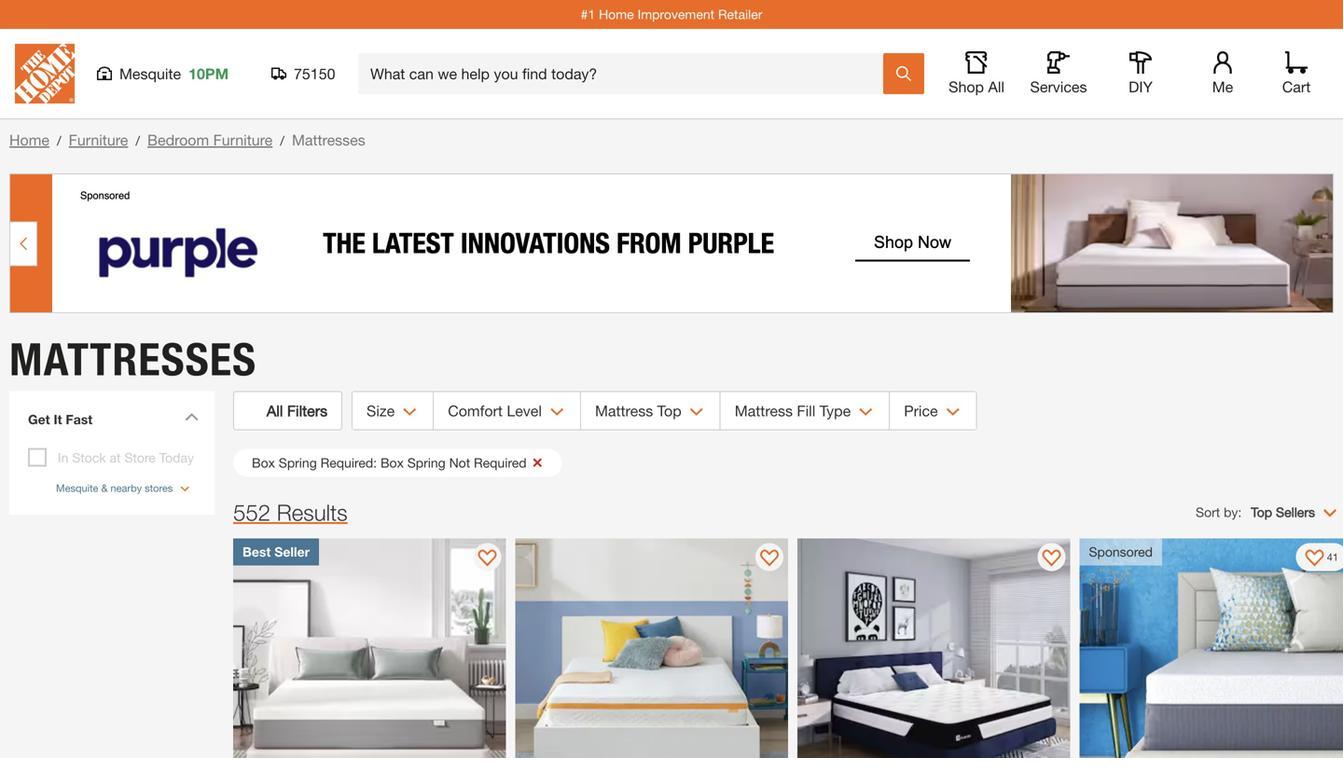 Task type: locate. For each thing, give the bounding box(es) containing it.
filters
[[287, 400, 327, 418]]

mattress top
[[595, 400, 682, 418]]

/ down 75150 button on the left of page
[[280, 131, 284, 146]]

furniture right home link
[[69, 129, 128, 147]]

home link
[[9, 129, 49, 147]]

/ right furniture link in the top left of the page
[[136, 131, 140, 146]]

best seller
[[243, 542, 310, 558]]

mattresses
[[292, 129, 365, 147], [9, 331, 257, 385]]

open arrow image for comfort level
[[550, 406, 564, 415]]

2 mattress from the left
[[735, 400, 793, 418]]

41 button
[[1296, 541, 1343, 569]]

display image
[[1306, 548, 1324, 567]]

1 horizontal spatial /
[[136, 131, 140, 146]]

box up 552
[[252, 453, 275, 469]]

comfort
[[448, 400, 503, 418]]

1 vertical spatial mesquite
[[56, 480, 98, 493]]

furniture
[[69, 129, 128, 147], [213, 129, 273, 147]]

bedroom furniture link
[[147, 129, 273, 147]]

1 open arrow image from the left
[[690, 406, 704, 415]]

mattress
[[595, 400, 653, 418], [735, 400, 793, 418]]

open arrow image inside comfort level link
[[550, 406, 564, 415]]

0 vertical spatial mesquite
[[119, 63, 181, 81]]

cart
[[1282, 76, 1311, 94]]

0 horizontal spatial mesquite
[[56, 480, 98, 493]]

0 horizontal spatial display image
[[478, 548, 497, 567]]

mesquite for mesquite 10pm
[[119, 63, 181, 81]]

all
[[988, 76, 1005, 94], [267, 400, 283, 418]]

open arrow image for mattress fill type
[[859, 406, 873, 415]]

0 horizontal spatial mattress
[[595, 400, 653, 418]]

1 horizontal spatial open arrow image
[[946, 406, 960, 415]]

1 horizontal spatial spring
[[407, 453, 446, 469]]

75150
[[294, 63, 335, 81]]

1 horizontal spatial all
[[988, 76, 1005, 94]]

2 horizontal spatial /
[[280, 131, 284, 146]]

in stock at store today
[[58, 448, 194, 464]]

twin-size 12 in. gel memory foam mattress image
[[1080, 537, 1343, 758]]

services
[[1030, 76, 1087, 94]]

not
[[449, 453, 470, 469]]

1 horizontal spatial open arrow image
[[550, 406, 564, 415]]

open arrow image right size
[[403, 406, 417, 415]]

1 spring from the left
[[279, 453, 317, 469]]

0 horizontal spatial mattresses
[[9, 331, 257, 385]]

stock
[[72, 448, 106, 464]]

1 horizontal spatial top
[[1251, 503, 1272, 518]]

0 vertical spatial all
[[988, 76, 1005, 94]]

all inside button
[[988, 76, 1005, 94]]

comfort level link
[[434, 390, 580, 428]]

level
[[507, 400, 542, 418]]

mattresses down 75150
[[292, 129, 365, 147]]

0 horizontal spatial home
[[9, 129, 49, 147]]

spring
[[279, 453, 317, 469], [407, 453, 446, 469]]

best
[[243, 542, 271, 558]]

shop all button
[[947, 49, 1006, 94]]

12 in. medium to firm gel memory foam tight top queen mattress, oeko-tex standard 100 certification mattresses image
[[233, 537, 506, 758]]

552
[[233, 498, 271, 524]]

type
[[820, 400, 851, 418]]

0 horizontal spatial open arrow image
[[403, 406, 417, 415]]

1 open arrow image from the left
[[403, 406, 417, 415]]

2 open arrow image from the left
[[946, 406, 960, 415]]

mesquite left 10pm
[[119, 63, 181, 81]]

2 horizontal spatial display image
[[1042, 548, 1061, 567]]

open arrow image for mattress top
[[690, 406, 704, 415]]

caret icon image
[[185, 411, 199, 419]]

open arrow image right level
[[550, 406, 564, 415]]

top
[[657, 400, 682, 418], [1251, 503, 1272, 518]]

furniture right bedroom
[[213, 129, 273, 147]]

today
[[159, 448, 194, 464]]

retailer
[[718, 4, 762, 20]]

at
[[110, 448, 121, 464]]

1 horizontal spatial box
[[381, 453, 404, 469]]

open arrow image
[[690, 406, 704, 415], [946, 406, 960, 415]]

get it fast
[[28, 410, 93, 425]]

spring left not
[[407, 453, 446, 469]]

me button
[[1193, 49, 1253, 94]]

41
[[1327, 549, 1339, 561]]

open arrow image
[[403, 406, 417, 415], [550, 406, 564, 415], [859, 406, 873, 415]]

1 horizontal spatial mattress
[[735, 400, 793, 418]]

all inside button
[[267, 400, 283, 418]]

all right shop
[[988, 76, 1005, 94]]

diy button
[[1111, 49, 1171, 94]]

mesquite
[[119, 63, 181, 81], [56, 480, 98, 493]]

0 horizontal spatial box
[[252, 453, 275, 469]]

0 vertical spatial mattresses
[[292, 129, 365, 147]]

1 vertical spatial mattresses
[[9, 331, 257, 385]]

sponsored
[[1089, 542, 1153, 558]]

/ right home link
[[57, 131, 61, 146]]

open arrow image right type
[[859, 406, 873, 415]]

stores
[[145, 480, 173, 493]]

3 display image from the left
[[1042, 548, 1061, 567]]

open arrow image inside 'price' link
[[946, 406, 960, 415]]

0 vertical spatial home
[[599, 4, 634, 20]]

1 horizontal spatial furniture
[[213, 129, 273, 147]]

fast
[[66, 410, 93, 425]]

1 horizontal spatial mesquite
[[119, 63, 181, 81]]

open arrow image right "price"
[[946, 406, 960, 415]]

2 open arrow image from the left
[[550, 406, 564, 415]]

sellers
[[1276, 503, 1315, 518]]

spring up 552 results in the bottom left of the page
[[279, 453, 317, 469]]

3 open arrow image from the left
[[859, 406, 873, 415]]

home
[[599, 4, 634, 20], [9, 129, 49, 147]]

mattresses up the 'get it fast' link
[[9, 331, 257, 385]]

open arrow image right mattress top
[[690, 406, 704, 415]]

0 horizontal spatial furniture
[[69, 129, 128, 147]]

10 in. medium memory foam tight top queen mattress image
[[515, 537, 788, 758]]

0 horizontal spatial all
[[267, 400, 283, 418]]

552 results
[[233, 498, 348, 524]]

seller
[[274, 542, 310, 558]]

1 horizontal spatial display image
[[760, 548, 779, 567]]

1 vertical spatial top
[[1251, 503, 1272, 518]]

price link
[[890, 390, 976, 428]]

2 horizontal spatial open arrow image
[[859, 406, 873, 415]]

2 display image from the left
[[760, 548, 779, 567]]

home / furniture / bedroom furniture / mattresses
[[9, 129, 365, 147]]

improvement
[[638, 4, 715, 20]]

0 horizontal spatial /
[[57, 131, 61, 146]]

1 mattress from the left
[[595, 400, 653, 418]]

0 horizontal spatial open arrow image
[[690, 406, 704, 415]]

all left filters
[[267, 400, 283, 418]]

mattress fill type
[[735, 400, 851, 418]]

the home depot logo image
[[15, 42, 75, 102]]

fill
[[797, 400, 815, 418]]

shop
[[949, 76, 984, 94]]

display image
[[478, 548, 497, 567], [760, 548, 779, 567], [1042, 548, 1061, 567]]

box spring required: box spring not required
[[252, 453, 527, 469]]

/
[[57, 131, 61, 146], [136, 131, 140, 146], [280, 131, 284, 146]]

furniture link
[[69, 129, 128, 147]]

mesquite left &
[[56, 480, 98, 493]]

home down the home depot logo
[[9, 129, 49, 147]]

open arrow image inside the mattress fill type link
[[859, 406, 873, 415]]

box right required:
[[381, 453, 404, 469]]

0 horizontal spatial spring
[[279, 453, 317, 469]]

1 furniture from the left
[[69, 129, 128, 147]]

1 vertical spatial all
[[267, 400, 283, 418]]

0 vertical spatial top
[[657, 400, 682, 418]]

open arrow image inside mattress top link
[[690, 406, 704, 415]]

1 vertical spatial home
[[9, 129, 49, 147]]

box
[[252, 453, 275, 469], [381, 453, 404, 469]]

open arrow image inside size link
[[403, 406, 417, 415]]

home right #1
[[599, 4, 634, 20]]



Task type: vqa. For each thing, say whether or not it's contained in the screenshot.
Influencer Guides the Guides
no



Task type: describe. For each thing, give the bounding box(es) containing it.
display image for 10 in. medium memory foam tight top queen mattress image
[[760, 548, 779, 567]]

bedroom
[[147, 129, 209, 147]]

me
[[1212, 76, 1233, 94]]

mattress for mattress fill type
[[735, 400, 793, 418]]

results
[[277, 498, 348, 524]]

#1
[[581, 4, 595, 20]]

all filters button
[[234, 390, 341, 428]]

open arrow image for size
[[403, 406, 417, 415]]

store
[[124, 448, 156, 464]]

mesquite for mesquite & nearby stores
[[56, 480, 98, 493]]

mattress fill type link
[[721, 390, 889, 428]]

display image for the 10 in. medium firm hybrid pillow top mattresses, strong edge support, queen mattress image
[[1042, 548, 1061, 567]]

nearby
[[111, 480, 142, 493]]

price
[[904, 400, 938, 418]]

comfort level
[[448, 400, 542, 418]]

1 horizontal spatial mattresses
[[292, 129, 365, 147]]

diy
[[1129, 76, 1153, 94]]

1 box from the left
[[252, 453, 275, 469]]

open arrow image for price
[[946, 406, 960, 415]]

in
[[58, 448, 68, 464]]

What can we help you find today? search field
[[370, 52, 882, 91]]

mesquite 10pm
[[119, 63, 229, 81]]

&
[[101, 480, 108, 493]]

3 / from the left
[[280, 131, 284, 146]]

sort
[[1196, 503, 1220, 518]]

required:
[[321, 453, 377, 469]]

it
[[54, 410, 62, 425]]

0 horizontal spatial top
[[657, 400, 682, 418]]

required
[[474, 453, 527, 469]]

10pm
[[189, 63, 229, 81]]

shop all
[[949, 76, 1005, 94]]

cart link
[[1276, 49, 1317, 94]]

mattress top link
[[581, 390, 720, 428]]

1 horizontal spatial home
[[599, 4, 634, 20]]

size link
[[353, 390, 433, 428]]

all filters
[[267, 400, 327, 418]]

#1 home improvement retailer
[[581, 4, 762, 20]]

2 / from the left
[[136, 131, 140, 146]]

2 spring from the left
[[407, 453, 446, 469]]

1 / from the left
[[57, 131, 61, 146]]

by:
[[1224, 503, 1242, 518]]

get
[[28, 410, 50, 425]]

75150 button
[[271, 62, 336, 81]]

mesquite & nearby stores
[[56, 480, 173, 493]]

mattress for mattress top
[[595, 400, 653, 418]]

sort by: top sellers
[[1196, 503, 1315, 518]]

services button
[[1029, 49, 1089, 94]]

2 box from the left
[[381, 453, 404, 469]]

get it fast link
[[19, 399, 205, 442]]

box spring required: box spring not required button
[[233, 447, 562, 475]]

2 furniture from the left
[[213, 129, 273, 147]]

size
[[367, 400, 395, 418]]

1 display image from the left
[[478, 548, 497, 567]]

10 in. medium firm hybrid pillow top mattresses, strong edge support, queen mattress image
[[798, 537, 1070, 758]]

in stock at store today link
[[58, 448, 194, 464]]



